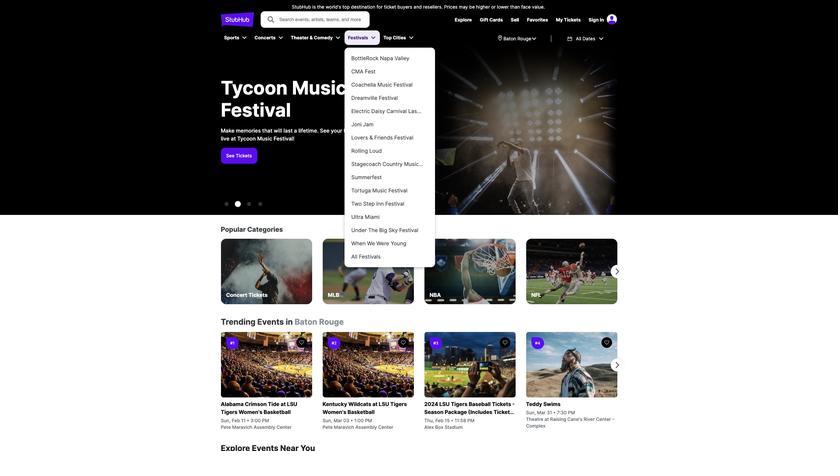 Task type: locate. For each thing, give the bounding box(es) containing it.
all left "dates"
[[577, 36, 582, 41]]

pete
[[221, 424, 231, 430], [323, 424, 333, 430]]

all down when
[[352, 253, 358, 260]]

1 vertical spatial all
[[352, 253, 358, 260]]

concerts
[[255, 35, 276, 40]]

world's
[[326, 4, 342, 10]]

festival
[[394, 81, 413, 88], [379, 95, 398, 101], [221, 99, 291, 121], [395, 134, 414, 141], [352, 171, 371, 177], [389, 187, 408, 194], [386, 200, 405, 207], [400, 227, 419, 233]]

festival right the 'sky'
[[400, 227, 419, 233]]

cane's
[[568, 416, 583, 422]]

• right 11
[[247, 418, 249, 423]]

feb
[[232, 418, 240, 423], [436, 418, 444, 423]]

& right theater
[[310, 35, 313, 40]]

music
[[292, 77, 347, 99], [378, 81, 393, 88], [257, 135, 272, 142], [405, 161, 419, 167], [373, 187, 387, 194]]

top cities
[[384, 35, 406, 40]]

2 women's from the left
[[323, 409, 347, 415]]

2 feb from the left
[[436, 418, 444, 423]]

center inside kentucky wildcats  at lsu tigers women's basketball sun, mar 03 • 1:00 pm pete maravich assembly center
[[379, 424, 394, 430]]

0 horizontal spatial for
[[377, 4, 383, 10]]

festival inside stagecoach country music festival summerfest
[[352, 171, 371, 177]]

1 assembly from the left
[[254, 424, 276, 430]]

feb left 11
[[232, 418, 240, 423]]

complex
[[527, 423, 546, 429]]

2024 lsu tigers baseball tickets - season package (includes tickets for all home games)
[[425, 401, 515, 423]]

jam
[[364, 121, 374, 128]]

assembly down 1:00
[[356, 424, 377, 430]]

music inside make memories that will last a lifetime. see your favorite artists live at tycoon music festival!
[[257, 135, 272, 142]]

las
[[409, 108, 417, 114]]

baton rouge
[[504, 36, 532, 41]]

young
[[391, 240, 407, 247]]

festivals up bottlerock
[[348, 35, 369, 40]]

0 horizontal spatial sun,
[[221, 418, 231, 423]]

tickets
[[565, 17, 581, 22], [236, 153, 252, 158], [249, 292, 268, 298], [492, 401, 512, 407], [494, 409, 513, 415]]

1 maravich from the left
[[232, 424, 253, 430]]

2 horizontal spatial center
[[597, 416, 612, 422]]

3 - tom segura image
[[258, 202, 262, 206]]

pete down the alabama
[[221, 424, 231, 430]]

0 horizontal spatial assembly
[[254, 424, 276, 430]]

miami
[[365, 214, 380, 220]]

0 vertical spatial see
[[320, 127, 330, 134]]

0 vertical spatial &
[[310, 35, 313, 40]]

0 horizontal spatial women's
[[239, 409, 263, 415]]

see down live
[[226, 153, 235, 158]]

1 horizontal spatial all
[[577, 36, 582, 41]]

festival down coachella music festival link
[[379, 95, 398, 101]]

theater & comedy
[[291, 35, 333, 40]]

2 horizontal spatial tigers
[[451, 401, 468, 407]]

1 horizontal spatial center
[[379, 424, 394, 430]]

music inside tycoon music festival
[[292, 77, 347, 99]]

women's down crimson
[[239, 409, 263, 415]]

for inside "2024 lsu tigers baseball tickets - season package (includes tickets for all home games)"
[[425, 417, 432, 423]]

1 lsu from the left
[[287, 401, 298, 407]]

basketball down 'tide'
[[264, 409, 291, 415]]

last
[[284, 127, 293, 134]]

0 horizontal spatial tigers
[[221, 409, 238, 415]]

lsu right 'tide'
[[287, 401, 298, 407]]

coachella music festival
[[352, 81, 413, 88]]

maravich
[[232, 424, 253, 430], [334, 424, 354, 430]]

vegas
[[352, 118, 367, 124]]

#2
[[332, 341, 337, 346]]

the
[[317, 4, 325, 10]]

• inside teddy swims sun, mar 31 • 7:30 pm theatre at raising cane's river center - complex
[[554, 410, 556, 415]]

music inside stagecoach country music festival summerfest
[[405, 161, 419, 167]]

at
[[231, 135, 236, 142], [281, 401, 286, 407], [373, 401, 378, 407], [545, 416, 549, 422]]

0 horizontal spatial feb
[[232, 418, 240, 423]]

kentucky wildcats  at lsu tigers women's basketball sun, mar 03 • 1:00 pm pete maravich assembly center
[[323, 401, 407, 430]]

1 horizontal spatial tigers
[[391, 401, 407, 407]]

0 horizontal spatial all
[[352, 253, 358, 260]]

feb inside alabama crimson tide  at lsu tigers women's basketball sun, feb 11 • 3:00 pm pete maravich assembly center
[[232, 418, 240, 423]]

1 horizontal spatial women's
[[323, 409, 347, 415]]

sun, down kentucky
[[323, 418, 333, 423]]

were
[[377, 240, 390, 247]]

at right wildcats on the left
[[373, 401, 378, 407]]

women's down kentucky
[[323, 409, 347, 415]]

comedy
[[314, 35, 333, 40]]

0 horizontal spatial lsu
[[287, 401, 298, 407]]

0 horizontal spatial see
[[226, 153, 235, 158]]

1 horizontal spatial maravich
[[334, 424, 354, 430]]

0 - nhl image
[[225, 202, 229, 206]]

& for lovers
[[370, 134, 373, 141]]

2 pete from the left
[[323, 424, 333, 430]]

cma fest link
[[349, 64, 432, 79]]

buyers
[[398, 4, 413, 10]]

nfl
[[532, 292, 542, 298]]

1 vertical spatial for
[[425, 417, 432, 423]]

alabama crimson tide  at lsu tigers women's basketball sun, feb 11 • 3:00 pm pete maravich assembly center
[[221, 401, 298, 430]]

tickets inside 'concert tickets' link
[[249, 292, 268, 298]]

mar
[[538, 410, 546, 415], [334, 418, 342, 423]]

• right 03
[[351, 418, 353, 423]]

festivals down we
[[359, 253, 381, 260]]

music for coachella
[[378, 81, 393, 88]]

2 horizontal spatial lsu
[[440, 401, 450, 407]]

lovers
[[352, 134, 368, 141]]

tickets inside see tickets button
[[236, 153, 252, 158]]

for up the alex
[[425, 417, 432, 423]]

sign in
[[589, 17, 605, 22]]

0 vertical spatial tycoon
[[221, 77, 288, 99]]

tickets right concert
[[249, 292, 268, 298]]

0 horizontal spatial pete
[[221, 424, 231, 430]]

sun, inside teddy swims sun, mar 31 • 7:30 pm theatre at raising cane's river center - complex
[[527, 410, 536, 415]]

is
[[313, 4, 316, 10]]

a
[[294, 127, 297, 134]]

tigers down the alabama
[[221, 409, 238, 415]]

when
[[352, 240, 366, 247]]

at right live
[[231, 135, 236, 142]]

lsu up season
[[440, 401, 450, 407]]

31
[[547, 410, 553, 415]]

stubhub is the world's top destination for ticket buyers and resellers. prices may be higher or lower than face value.
[[292, 4, 545, 10]]

0 horizontal spatial basketball
[[264, 409, 291, 415]]

mar left 31
[[538, 410, 546, 415]]

0 horizontal spatial &
[[310, 35, 313, 40]]

festival up memories
[[221, 99, 291, 121]]

baseball
[[469, 401, 491, 407]]

sun, up theatre
[[527, 410, 536, 415]]

0 horizontal spatial maravich
[[232, 424, 253, 430]]

1:00
[[355, 418, 364, 423]]

theater & comedy link
[[288, 30, 336, 45]]

home
[[441, 417, 456, 423]]

at inside teddy swims sun, mar 31 • 7:30 pm theatre at raising cane's river center - complex
[[545, 416, 549, 422]]

festival down summerfest link
[[389, 187, 408, 194]]

theatre
[[527, 416, 544, 422]]

0 horizontal spatial center
[[277, 424, 292, 430]]

ultra miami link
[[349, 209, 432, 225]]

dates
[[583, 36, 596, 41]]

pm up cane's
[[569, 410, 576, 415]]

pete inside alabama crimson tide  at lsu tigers women's basketball sun, feb 11 • 3:00 pm pete maravich assembly center
[[221, 424, 231, 430]]

favorites
[[528, 17, 549, 22]]

pm right 1:00
[[365, 418, 372, 423]]

friends
[[375, 134, 393, 141]]

2 maravich from the left
[[334, 424, 354, 430]]

music inside "link"
[[373, 187, 387, 194]]

in
[[600, 17, 605, 22]]

at down 31
[[545, 416, 549, 422]]

- right river
[[613, 416, 615, 422]]

mar left 03
[[334, 418, 342, 423]]

explore link
[[455, 17, 472, 22]]

pete inside kentucky wildcats  at lsu tigers women's basketball sun, mar 03 • 1:00 pm pete maravich assembly center
[[323, 424, 333, 430]]

1 horizontal spatial pete
[[323, 424, 333, 430]]

inn
[[377, 200, 384, 207]]

1 pete from the left
[[221, 424, 231, 430]]

top cities link
[[380, 30, 409, 45]]

women's inside kentucky wildcats  at lsu tigers women's basketball sun, mar 03 • 1:00 pm pete maravich assembly center
[[323, 409, 347, 415]]

all for all festivals
[[352, 253, 358, 260]]

swims
[[544, 401, 561, 407]]

• right "15"
[[451, 418, 454, 423]]

tycoon inside tycoon music festival
[[221, 77, 288, 99]]

ultra miami
[[352, 214, 380, 220]]

sun, inside alabama crimson tide  at lsu tigers women's basketball sun, feb 11 • 3:00 pm pete maravich assembly center
[[221, 418, 231, 423]]

valley
[[395, 55, 410, 62]]

0 vertical spatial festivals
[[348, 35, 369, 40]]

maravich down 11
[[232, 424, 253, 430]]

1 horizontal spatial &
[[370, 134, 373, 141]]

1 horizontal spatial basketball
[[348, 409, 375, 415]]

2 assembly from the left
[[356, 424, 377, 430]]

festival down 'stagecoach'
[[352, 171, 371, 177]]

see tickets button
[[221, 148, 257, 164]]

sun, down the alabama
[[221, 418, 231, 423]]

2 horizontal spatial sun,
[[527, 410, 536, 415]]

1 vertical spatial mar
[[334, 418, 342, 423]]

for left ticket
[[377, 4, 383, 10]]

2 - jonas brothers image
[[247, 202, 251, 206]]

theater
[[291, 35, 309, 40]]

two
[[352, 200, 362, 207]]

basketball down wildcats on the left
[[348, 409, 375, 415]]

stubhub image
[[221, 11, 254, 28]]

sun,
[[527, 410, 536, 415], [221, 418, 231, 423], [323, 418, 333, 423]]

Search events, artists, teams, and more field
[[279, 16, 364, 23]]

- left teddy
[[513, 401, 515, 407]]

my
[[557, 17, 563, 22]]

0 vertical spatial -
[[513, 401, 515, 407]]

#3
[[434, 341, 439, 346]]

tigers
[[391, 401, 407, 407], [451, 401, 468, 407], [221, 409, 238, 415]]

1 vertical spatial -
[[613, 416, 615, 422]]

0 vertical spatial all
[[577, 36, 582, 41]]

1 horizontal spatial sun,
[[323, 418, 333, 423]]

• right 31
[[554, 410, 556, 415]]

top
[[343, 4, 350, 10]]

all
[[433, 417, 439, 423]]

1 horizontal spatial -
[[613, 416, 615, 422]]

tigers left 2024
[[391, 401, 407, 407]]

all for all dates
[[577, 36, 582, 41]]

lsu right wildcats on the left
[[379, 401, 389, 407]]

7:30
[[557, 410, 567, 415]]

2 basketball from the left
[[348, 409, 375, 415]]

0 vertical spatial mar
[[538, 410, 546, 415]]

1 vertical spatial see
[[226, 153, 235, 158]]

maravich down 03
[[334, 424, 354, 430]]

my tickets link
[[557, 17, 581, 22]]

popular categories
[[221, 226, 283, 233]]

tickets right my
[[565, 17, 581, 22]]

2 lsu from the left
[[379, 401, 389, 407]]

1 basketball from the left
[[264, 409, 291, 415]]

1 horizontal spatial lsu
[[379, 401, 389, 407]]

or
[[492, 4, 496, 10]]

1 vertical spatial tycoon
[[237, 135, 256, 142]]

pm inside thu, feb 15 • 11:58 pm alex box stadium
[[468, 418, 475, 423]]

sky
[[389, 227, 398, 233]]

stadium
[[445, 424, 463, 430]]

lovers & friends festival link
[[349, 130, 432, 145]]

1 vertical spatial &
[[370, 134, 373, 141]]

at right 'tide'
[[281, 401, 286, 407]]

& down artists
[[370, 134, 373, 141]]

1 feb from the left
[[232, 418, 240, 423]]

festival up dreamville festival link
[[394, 81, 413, 88]]

1 horizontal spatial for
[[425, 417, 432, 423]]

pm inside kentucky wildcats  at lsu tigers women's basketball sun, mar 03 • 1:00 pm pete maravich assembly center
[[365, 418, 372, 423]]

0 horizontal spatial mar
[[334, 418, 342, 423]]

see left your on the top left of the page
[[320, 127, 330, 134]]

1 horizontal spatial feb
[[436, 418, 444, 423]]

• inside alabama crimson tide  at lsu tigers women's basketball sun, feb 11 • 3:00 pm pete maravich assembly center
[[247, 418, 249, 423]]

artists
[[365, 127, 381, 134]]

favorite
[[344, 127, 363, 134]]

pete down kentucky
[[323, 424, 333, 430]]

3:00
[[251, 418, 261, 423]]

tickets down memories
[[236, 153, 252, 158]]

sports
[[224, 35, 240, 40]]

3 lsu from the left
[[440, 401, 450, 407]]

pm right 11:58
[[468, 418, 475, 423]]

mar inside kentucky wildcats  at lsu tigers women's basketball sun, mar 03 • 1:00 pm pete maravich assembly center
[[334, 418, 342, 423]]

assembly down 3:00
[[254, 424, 276, 430]]

1 horizontal spatial see
[[320, 127, 330, 134]]

all festivals
[[352, 253, 381, 260]]

sign
[[589, 17, 599, 22]]

1 horizontal spatial assembly
[[356, 424, 377, 430]]

tigers up the package
[[451, 401, 468, 407]]

1 horizontal spatial mar
[[538, 410, 546, 415]]

feb up box
[[436, 418, 444, 423]]

value.
[[533, 4, 545, 10]]

1 women's from the left
[[239, 409, 263, 415]]

tickets for my tickets
[[565, 17, 581, 22]]

0 horizontal spatial -
[[513, 401, 515, 407]]

pm right 3:00
[[262, 418, 269, 423]]

top
[[384, 35, 392, 40]]

at inside make memories that will last a lifetime. see your favorite artists live at tycoon music festival!
[[231, 135, 236, 142]]

concert tickets link
[[221, 239, 312, 304]]

electric daisy carnival las vegas (edc) link
[[349, 104, 432, 124]]

tickets right baseball
[[492, 401, 512, 407]]

for
[[377, 4, 383, 10], [425, 417, 432, 423]]

see tickets
[[226, 153, 252, 158]]



Task type: describe. For each thing, give the bounding box(es) containing it.
season
[[425, 409, 444, 415]]

tigers inside kentucky wildcats  at lsu tigers women's basketball sun, mar 03 • 1:00 pm pete maravich assembly center
[[391, 401, 407, 407]]

all dates
[[577, 36, 596, 41]]

see inside make memories that will last a lifetime. see your favorite artists live at tycoon music festival!
[[320, 127, 330, 134]]

stagecoach country music festival summerfest
[[352, 161, 419, 181]]

2024
[[425, 401, 439, 407]]

festival!
[[274, 135, 295, 142]]

wildcats
[[349, 401, 372, 407]]

festival up ultra miami link
[[386, 200, 405, 207]]

tickets for concert tickets
[[249, 292, 268, 298]]

joni
[[352, 121, 362, 128]]

pm inside alabama crimson tide  at lsu tigers women's basketball sun, feb 11 • 3:00 pm pete maravich assembly center
[[262, 418, 269, 423]]

lsu inside alabama crimson tide  at lsu tigers women's basketball sun, feb 11 • 3:00 pm pete maravich assembly center
[[287, 401, 298, 407]]

at inside kentucky wildcats  at lsu tigers women's basketball sun, mar 03 • 1:00 pm pete maravich assembly center
[[373, 401, 378, 407]]

center inside alabama crimson tide  at lsu tigers women's basketball sun, feb 11 • 3:00 pm pete maravich assembly center
[[277, 424, 292, 430]]

see inside button
[[226, 153, 235, 158]]

games)
[[457, 417, 477, 423]]

at inside alabama crimson tide  at lsu tigers women's basketball sun, feb 11 • 3:00 pm pete maravich assembly center
[[281, 401, 286, 407]]

- inside "2024 lsu tigers baseball tickets - season package (includes tickets for all home games)"
[[513, 401, 515, 407]]

assembly inside alabama crimson tide  at lsu tigers women's basketball sun, feb 11 • 3:00 pm pete maravich assembly center
[[254, 424, 276, 430]]

- inside teddy swims sun, mar 31 • 7:30 pm theatre at raising cane's river center - complex
[[613, 416, 615, 422]]

women's inside alabama crimson tide  at lsu tigers women's basketball sun, feb 11 • 3:00 pm pete maravich assembly center
[[239, 409, 263, 415]]

dreamville festival
[[352, 95, 398, 101]]

electric
[[352, 108, 370, 114]]

bottlerock napa valley link
[[349, 51, 432, 66]]

pm inside teddy swims sun, mar 31 • 7:30 pm theatre at raising cane's river center - complex
[[569, 410, 576, 415]]

sun, inside kentucky wildcats  at lsu tigers women's basketball sun, mar 03 • 1:00 pm pete maravich assembly center
[[323, 418, 333, 423]]

resellers.
[[424, 4, 443, 10]]

• inside thu, feb 15 • 11:58 pm alex box stadium
[[451, 418, 454, 423]]

we
[[367, 240, 375, 247]]

popular
[[221, 226, 246, 233]]

festival inside "link"
[[389, 187, 408, 194]]

tickets right (includes at the right
[[494, 409, 513, 415]]

tigers inside "2024 lsu tigers baseball tickets - season package (includes tickets for all home games)"
[[451, 401, 468, 407]]

cma fest
[[352, 68, 376, 75]]

(includes
[[469, 409, 493, 415]]

concert tickets
[[226, 292, 268, 298]]

under the big sky festival
[[352, 227, 419, 233]]

fest
[[365, 68, 376, 75]]

center inside teddy swims sun, mar 31 • 7:30 pm theatre at raising cane's river center - complex
[[597, 416, 612, 422]]

box
[[436, 424, 444, 430]]

assembly inside kentucky wildcats  at lsu tigers women's basketball sun, mar 03 • 1:00 pm pete maravich assembly center
[[356, 424, 377, 430]]

carnival
[[387, 108, 407, 114]]

the
[[369, 227, 378, 233]]

ultra
[[352, 214, 364, 220]]

concert
[[226, 292, 247, 298]]

03
[[344, 418, 350, 423]]

alabama
[[221, 401, 244, 407]]

river
[[584, 416, 595, 422]]

my tickets
[[557, 17, 581, 22]]

basketball inside alabama crimson tide  at lsu tigers women's basketball sun, feb 11 • 3:00 pm pete maravich assembly center
[[264, 409, 291, 415]]

live
[[221, 135, 230, 142]]

electric daisy carnival las vegas (edc) joni jam
[[352, 108, 417, 128]]

& for theater
[[310, 35, 313, 40]]

lsu inside kentucky wildcats  at lsu tigers women's basketball sun, mar 03 • 1:00 pm pete maravich assembly center
[[379, 401, 389, 407]]

festival inside tycoon music festival
[[221, 99, 291, 121]]

nfl link
[[527, 239, 618, 304]]

nba
[[430, 292, 441, 298]]

• inside kentucky wildcats  at lsu tigers women's basketball sun, mar 03 • 1:00 pm pete maravich assembly center
[[351, 418, 353, 423]]

stagecoach
[[352, 161, 381, 167]]

lovers & friends festival
[[352, 134, 414, 141]]

prices
[[445, 4, 458, 10]]

11:58
[[455, 418, 467, 423]]

maravich inside kentucky wildcats  at lsu tigers women's basketball sun, mar 03 • 1:00 pm pete maravich assembly center
[[334, 424, 354, 430]]

basketball inside kentucky wildcats  at lsu tigers women's basketball sun, mar 03 • 1:00 pm pete maravich assembly center
[[348, 409, 375, 415]]

events
[[258, 317, 284, 327]]

explore
[[455, 17, 472, 22]]

tycoon inside make memories that will last a lifetime. see your favorite artists live at tycoon music festival!
[[237, 135, 256, 142]]

favorites link
[[528, 17, 549, 22]]

music for tycoon
[[292, 77, 347, 99]]

music for tortuga
[[373, 187, 387, 194]]

under
[[352, 227, 367, 233]]

be
[[470, 4, 475, 10]]

mar inside teddy swims sun, mar 31 • 7:30 pm theatre at raising cane's river center - complex
[[538, 410, 546, 415]]

tide
[[268, 401, 280, 407]]

sports link
[[221, 30, 242, 45]]

gift
[[480, 17, 489, 22]]

15
[[445, 418, 450, 423]]

alex
[[425, 424, 434, 430]]

festival up rolling loud link
[[395, 134, 414, 141]]

bottlerock napa valley
[[352, 55, 410, 62]]

kentucky
[[323, 401, 347, 407]]

summerfest link
[[349, 170, 432, 185]]

1 - tycoon music festival image
[[235, 201, 241, 207]]

cities
[[393, 35, 406, 40]]

tigers inside alabama crimson tide  at lsu tigers women's basketball sun, feb 11 • 3:00 pm pete maravich assembly center
[[221, 409, 238, 415]]

make memories that will last a lifetime. see your favorite artists live at tycoon music festival!
[[221, 127, 381, 142]]

ticket
[[384, 4, 397, 10]]

0 vertical spatial for
[[377, 4, 383, 10]]

lsu inside "2024 lsu tigers baseball tickets - season package (includes tickets for all home games)"
[[440, 401, 450, 407]]

daisy
[[372, 108, 385, 114]]

baton
[[504, 36, 517, 41]]

lower
[[498, 4, 509, 10]]

teddy swims sun, mar 31 • 7:30 pm theatre at raising cane's river center - complex
[[527, 401, 615, 429]]

rolling
[[352, 147, 368, 154]]

sign in link
[[589, 17, 605, 22]]

nba link
[[425, 239, 516, 304]]

two step inn festival
[[352, 200, 405, 207]]

cards
[[490, 17, 503, 22]]

tickets for see tickets
[[236, 153, 252, 158]]

#4
[[536, 341, 541, 346]]

feb inside thu, feb 15 • 11:58 pm alex box stadium
[[436, 418, 444, 423]]

stubhub
[[292, 4, 311, 10]]

1 vertical spatial festivals
[[359, 253, 381, 260]]

bottlerock
[[352, 55, 379, 62]]

dreamville festival link
[[349, 90, 432, 105]]

joni jam link
[[349, 117, 432, 132]]

teddy
[[527, 401, 543, 407]]

trending events in
[[221, 317, 293, 327]]

package
[[445, 409, 467, 415]]

maravich inside alabama crimson tide  at lsu tigers women's basketball sun, feb 11 • 3:00 pm pete maravich assembly center
[[232, 424, 253, 430]]

thu, feb 15 • 11:58 pm alex box stadium
[[425, 418, 475, 430]]

big
[[380, 227, 388, 233]]

rolling loud
[[352, 147, 382, 154]]

concerts link
[[251, 30, 278, 45]]

memories
[[236, 127, 261, 134]]

cma
[[352, 68, 364, 75]]



Task type: vqa. For each thing, say whether or not it's contained in the screenshot.


